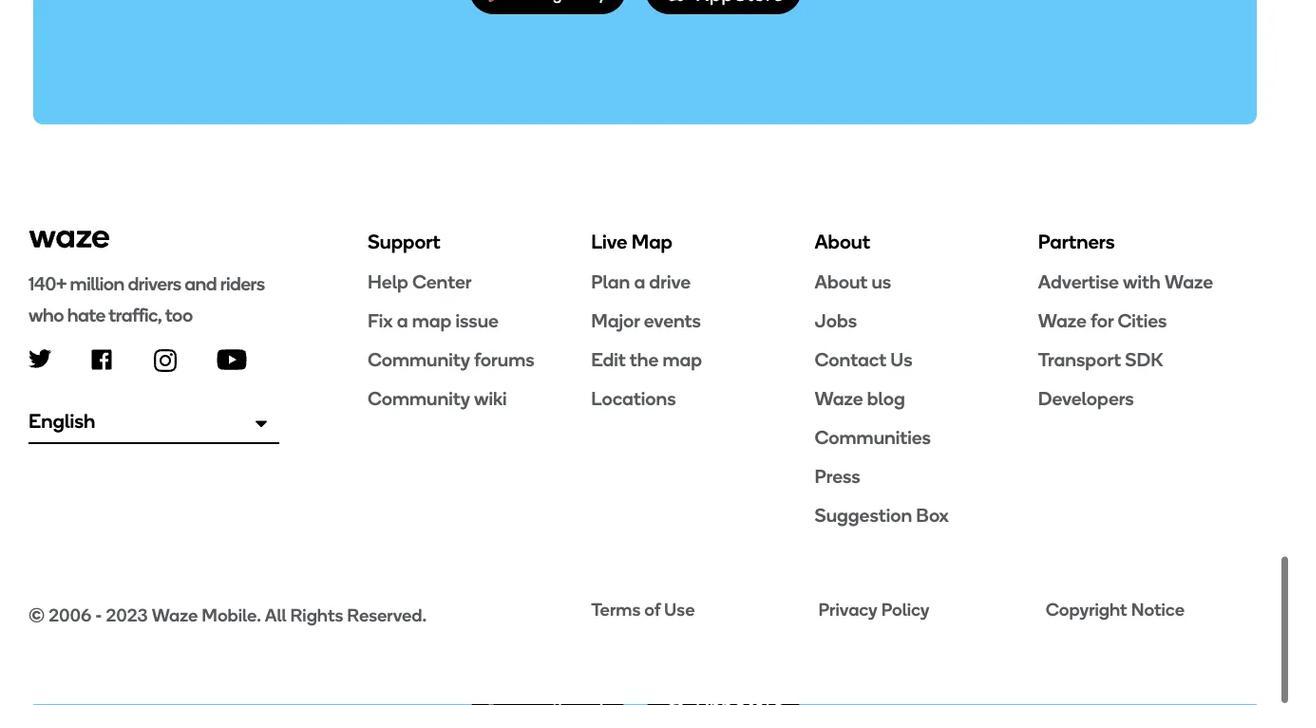 Task type: locate. For each thing, give the bounding box(es) containing it.
community forums link
[[368, 348, 591, 373]]

1 community from the top
[[368, 349, 470, 372]]

us
[[890, 349, 913, 372]]

community inside community forums link
[[368, 349, 470, 372]]

map
[[632, 230, 673, 255]]

fix
[[368, 310, 393, 333]]

waze blog
[[815, 388, 905, 411]]

map for the
[[663, 349, 702, 372]]

copyright notice
[[1046, 600, 1185, 622]]

a
[[634, 271, 645, 294], [397, 310, 408, 333]]

1 horizontal spatial a
[[634, 271, 645, 294]]

plan
[[591, 271, 630, 294]]

use
[[664, 600, 695, 622]]

community inside community wiki "link"
[[368, 388, 470, 411]]

0 vertical spatial community
[[368, 349, 470, 372]]

about up about us
[[815, 230, 870, 255]]

©
[[28, 606, 45, 628]]

privacy
[[818, 600, 877, 622]]

map right the
[[663, 349, 702, 372]]

waze right 2023
[[152, 606, 198, 628]]

0 horizontal spatial map
[[412, 310, 452, 333]]

1 vertical spatial about
[[815, 271, 868, 294]]

community for community wiki
[[368, 388, 470, 411]]

instagram link
[[154, 351, 177, 373]]

about up jobs
[[815, 271, 868, 294]]

about
[[815, 230, 870, 255], [815, 271, 868, 294]]

drivers
[[128, 274, 181, 296]]

2 about from the top
[[815, 271, 868, 294]]

press
[[815, 466, 860, 489]]

communities
[[815, 427, 931, 450]]

waze
[[1165, 271, 1213, 294], [1038, 310, 1087, 333], [815, 388, 863, 411], [152, 606, 198, 628]]

community wiki
[[368, 388, 507, 411]]

1 vertical spatial map
[[663, 349, 702, 372]]

about for about
[[815, 230, 870, 255]]

plan a drive
[[591, 271, 691, 294]]

waze down the contact
[[815, 388, 863, 411]]

notice
[[1131, 600, 1185, 622]]

community down fix a map issue
[[368, 349, 470, 372]]

{{ data.sidebar.logolink.text }} image
[[28, 230, 110, 251]]

and
[[185, 274, 217, 296]]

1 horizontal spatial map
[[663, 349, 702, 372]]

major events link
[[591, 309, 815, 334]]

developers
[[1038, 388, 1134, 411]]

riders
[[220, 274, 265, 296]]

1 about from the top
[[815, 230, 870, 255]]

jobs link
[[815, 309, 1038, 334]]

drive
[[649, 271, 691, 294]]

edit
[[591, 349, 626, 372]]

2 community from the top
[[368, 388, 470, 411]]

0 vertical spatial a
[[634, 271, 645, 294]]

mobile.
[[202, 606, 261, 628]]

terms of use link
[[591, 600, 807, 623]]

map
[[412, 310, 452, 333], [663, 349, 702, 372]]

community wiki link
[[368, 387, 591, 412]]

instagram image
[[154, 351, 177, 373]]

map for a
[[412, 310, 452, 333]]

english
[[28, 410, 95, 434]]

transport sdk
[[1038, 349, 1163, 372]]

transport
[[1038, 349, 1121, 372]]

map inside fix a map issue link
[[412, 310, 452, 333]]

waze blog link
[[815, 387, 1038, 412]]

community for community forums
[[368, 349, 470, 372]]

with
[[1123, 271, 1161, 294]]

contact us
[[815, 349, 913, 372]]

about us
[[815, 271, 891, 294]]

about us link
[[815, 270, 1038, 295]]

copyright notice link
[[1046, 600, 1262, 623]]

issue
[[456, 310, 499, 333]]

cities
[[1118, 310, 1167, 333]]

press link
[[815, 465, 1038, 489]]

privacy policy link
[[818, 600, 1034, 623]]

140+
[[28, 274, 66, 296]]

waze for cities link
[[1038, 309, 1262, 334]]

locations link
[[591, 387, 815, 412]]

map down the center
[[412, 310, 452, 333]]

community forums
[[368, 349, 534, 372]]

live map
[[591, 230, 673, 255]]

a right fix at the left of the page
[[397, 310, 408, 333]]

contact
[[815, 349, 886, 372]]

rights
[[290, 606, 343, 628]]

0 vertical spatial map
[[412, 310, 452, 333]]

terms
[[591, 600, 641, 622]]

facebook image
[[91, 351, 112, 371]]

the
[[630, 349, 659, 372]]

a for plan
[[634, 271, 645, 294]]

community down community forums
[[368, 388, 470, 411]]

sdk
[[1125, 349, 1163, 372]]

0 horizontal spatial a
[[397, 310, 408, 333]]

a right plan
[[634, 271, 645, 294]]

0 vertical spatial about
[[815, 230, 870, 255]]

1 vertical spatial a
[[397, 310, 408, 333]]

caret down image
[[256, 415, 267, 435]]

policy
[[881, 600, 929, 622]]

who
[[28, 304, 64, 327]]

twitter image
[[28, 351, 51, 370]]

1 vertical spatial community
[[368, 388, 470, 411]]

help
[[368, 271, 408, 294]]

major events
[[591, 310, 701, 333]]



Task type: describe. For each thing, give the bounding box(es) containing it.
locations
[[591, 388, 676, 411]]

major
[[591, 310, 640, 333]]

140+ million drivers and riders who hate traffic, too
[[28, 274, 265, 327]]

copyright
[[1046, 600, 1127, 622]]

center
[[412, 271, 472, 294]]

advertise with waze
[[1038, 271, 1213, 294]]

support
[[368, 230, 441, 255]]

suggestion box link
[[815, 504, 1038, 528]]

contact us link
[[815, 348, 1038, 373]]

for
[[1091, 310, 1114, 333]]

about for about us
[[815, 271, 868, 294]]

english link
[[28, 401, 279, 446]]

privacy policy
[[818, 600, 929, 622]]

all
[[265, 606, 286, 628]]

developers link
[[1038, 387, 1262, 412]]

too
[[165, 304, 193, 327]]

hate
[[67, 304, 105, 327]]

a for fix
[[397, 310, 408, 333]]

wiki
[[474, 388, 507, 411]]

traffic,
[[109, 304, 162, 327]]

youtube image
[[217, 351, 247, 371]]

live
[[591, 230, 627, 255]]

events
[[644, 310, 701, 333]]

© 2006 - 2023 waze mobile. all rights reserved.
[[28, 606, 427, 628]]

-
[[95, 606, 102, 628]]

2023
[[106, 606, 148, 628]]

jobs
[[815, 310, 857, 333]]

twitter link
[[28, 351, 51, 370]]

blog
[[867, 388, 905, 411]]

transport sdk link
[[1038, 348, 1262, 373]]

waze for cities
[[1038, 310, 1167, 333]]

facebook link
[[91, 351, 112, 371]]

2006
[[49, 606, 92, 628]]

edit the map
[[591, 349, 702, 372]]

youtube link
[[217, 351, 247, 371]]

suggestion
[[815, 505, 912, 527]]

box
[[916, 505, 949, 527]]

waze right with at the right top of page
[[1165, 271, 1213, 294]]

waze left for
[[1038, 310, 1087, 333]]

us
[[872, 271, 891, 294]]

edit the map link
[[591, 348, 815, 373]]

suggestion box
[[815, 505, 949, 527]]

advertise
[[1038, 271, 1119, 294]]

terms of use
[[591, 600, 695, 622]]

reserved.
[[347, 606, 427, 628]]

fix a map issue link
[[368, 309, 591, 334]]

of
[[644, 600, 660, 622]]

communities link
[[815, 426, 1038, 451]]

partners
[[1038, 230, 1115, 255]]

help center link
[[368, 270, 591, 295]]

advertise with waze link
[[1038, 270, 1262, 295]]

plan a drive link
[[591, 270, 815, 295]]

fix a map issue
[[368, 310, 499, 333]]

million
[[70, 274, 124, 296]]

forums
[[474, 349, 534, 372]]



Task type: vqa. For each thing, say whether or not it's contained in the screenshot.
I-10 E KENNER; LA-3139 S • EARHART EXPWY E METAIRIE 17.4 MILES
no



